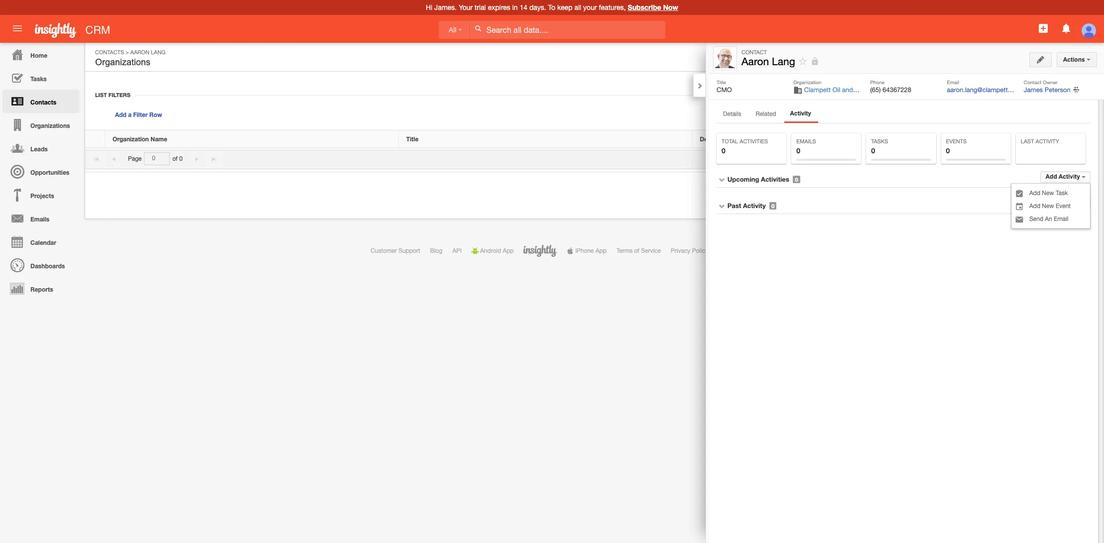 Task type: vqa. For each thing, say whether or not it's contained in the screenshot.
bottommost Mark This Task Complete icon
no



Task type: describe. For each thing, give the bounding box(es) containing it.
hi
[[426, 3, 432, 11]]

actions button
[[1057, 52, 1097, 67]]

navigation containing home
[[0, 43, 80, 300]]

title for title
[[406, 135, 418, 143]]

android app
[[480, 247, 514, 254]]

add new event link
[[1011, 200, 1090, 213]]

android
[[480, 247, 501, 254]]

terms of service
[[616, 247, 661, 254]]

filter
[[133, 111, 148, 119]]

reports link
[[2, 277, 80, 300]]

list filters
[[95, 92, 130, 98]]

link inside 'add link' button
[[1040, 54, 1052, 61]]

name
[[151, 135, 167, 143]]

dashboards
[[30, 262, 65, 270]]

organizations inside navigation
[[30, 122, 70, 129]]

aaron.lang@clampett.com
[[947, 86, 1022, 94]]

features,
[[599, 3, 626, 11]]

record permissions image
[[810, 55, 819, 67]]

to
[[548, 3, 555, 11]]

projects
[[30, 192, 54, 200]]

organization for organization
[[793, 79, 821, 85]]

created
[[1007, 135, 1030, 143]]

tasks for tasks 0
[[871, 138, 888, 144]]

home
[[30, 52, 47, 59]]

last activity
[[1021, 138, 1059, 144]]

activity down clampett
[[790, 110, 811, 117]]

keep
[[557, 3, 572, 11]]

1 vertical spatial link
[[993, 135, 1006, 143]]

add activity for past activity
[[1045, 200, 1080, 207]]

contacts link inside navigation
[[2, 90, 80, 113]]

activity right 'last'
[[1036, 138, 1059, 144]]

blog
[[430, 247, 442, 254]]

iphone app link
[[567, 247, 606, 254]]

projects link
[[2, 183, 80, 207]]

organizations link
[[2, 113, 80, 136]]

trial
[[475, 3, 486, 11]]

policy
[[692, 247, 708, 254]]

contacts > aaron lang organizations
[[95, 49, 166, 67]]

customer
[[371, 247, 397, 254]]

calendar
[[30, 239, 56, 247]]

add up send
[[1029, 203, 1040, 210]]

all link
[[439, 21, 469, 39]]

row containing organization name
[[85, 130, 1078, 148]]

privacy policy
[[671, 247, 708, 254]]

calendar link
[[2, 230, 80, 253]]

privacy policy link
[[671, 247, 708, 254]]

14
[[520, 3, 527, 11]]

support
[[399, 247, 420, 254]]

service
[[641, 247, 661, 254]]

organization for organization name
[[113, 135, 149, 143]]

related link
[[749, 108, 783, 123]]

james peterson
[[1024, 86, 1071, 94]]

past activity
[[727, 202, 766, 210]]

home link
[[2, 43, 80, 66]]

title cmo
[[717, 79, 732, 94]]

change record owner image
[[1073, 86, 1079, 95]]

add up add new event
[[1029, 190, 1040, 197]]

upcoming activities
[[727, 175, 789, 183]]

add left a
[[115, 111, 126, 119]]

add new task
[[1029, 190, 1068, 197]]

organization name
[[113, 135, 167, 143]]

details link
[[717, 108, 748, 123]]

gas,
[[855, 86, 868, 94]]

add down 'add new task'
[[1045, 200, 1057, 207]]

lang inside contacts > aaron lang organizations
[[151, 49, 166, 55]]

(65)
[[870, 86, 881, 94]]

follow image
[[798, 57, 808, 66]]

leads link
[[2, 136, 80, 160]]

a
[[128, 111, 132, 119]]

contacts for contacts > aaron lang organizations
[[95, 49, 124, 55]]

related
[[756, 111, 776, 118]]

aaron inside contacts > aaron lang organizations
[[130, 49, 149, 55]]

leads
[[30, 145, 48, 153]]

past
[[727, 202, 741, 210]]

notifications image
[[1060, 22, 1072, 34]]

terms of service link
[[616, 247, 661, 254]]

new for event
[[1042, 203, 1054, 210]]

emails link
[[2, 207, 80, 230]]

send an email link
[[1011, 213, 1090, 226]]

android app link
[[472, 247, 514, 254]]

activities for upcoming activities
[[761, 175, 789, 183]]

aaron.lang@clampett.com link
[[947, 86, 1022, 94]]

chevron down image for past activity
[[719, 203, 726, 210]]

page
[[128, 155, 142, 162]]

upcoming
[[727, 175, 759, 183]]

send
[[1029, 216, 1043, 223]]

phone (65) 64367228
[[870, 79, 911, 94]]

64367228
[[883, 86, 911, 94]]

0 inside emails 0
[[796, 146, 800, 155]]

add inside button
[[1027, 54, 1038, 61]]

clampett oil and gas, singapore
[[804, 86, 899, 94]]

actions
[[1063, 56, 1087, 63]]

1 horizontal spatial aaron
[[741, 55, 769, 67]]

add activity button for activity
[[1040, 198, 1091, 209]]

0 inside total activities 0
[[722, 146, 725, 155]]

clampett
[[804, 86, 831, 94]]

events 0
[[946, 138, 967, 155]]

contact for contact
[[741, 49, 767, 55]]

email aaron.lang@clampett.com
[[947, 79, 1022, 94]]

white image
[[474, 25, 481, 32]]

aaron lang link
[[130, 49, 166, 55]]

>
[[126, 49, 129, 55]]

james
[[1024, 86, 1043, 94]]

james.
[[434, 3, 457, 11]]



Task type: locate. For each thing, give the bounding box(es) containing it.
api
[[452, 247, 462, 254]]

app for iphone app
[[596, 247, 606, 254]]

lang left follow image
[[772, 55, 795, 67]]

1 horizontal spatial tasks
[[871, 138, 888, 144]]

email
[[947, 79, 959, 85], [1054, 216, 1068, 223]]

add activity up task
[[1045, 173, 1080, 180]]

contacts for contacts
[[30, 99, 56, 106]]

add activity for upcoming activities
[[1045, 173, 1080, 180]]

activity
[[790, 110, 811, 117], [1036, 138, 1059, 144], [1059, 173, 1080, 180], [1059, 200, 1080, 207], [743, 202, 766, 210]]

aaron
[[130, 49, 149, 55], [741, 55, 769, 67]]

details
[[723, 111, 741, 118], [700, 135, 720, 143]]

new down 'add new task'
[[1042, 203, 1054, 210]]

0 horizontal spatial link
[[993, 135, 1006, 143]]

1 new from the top
[[1042, 190, 1054, 197]]

add up add new task link
[[1045, 173, 1057, 180]]

details down cmo
[[723, 111, 741, 118]]

new up add new event
[[1042, 190, 1054, 197]]

owner
[[1043, 79, 1058, 85]]

0 vertical spatial emails
[[796, 138, 816, 144]]

add new event
[[1029, 203, 1071, 210]]

tasks for tasks
[[30, 75, 47, 83]]

organization inside row
[[113, 135, 149, 143]]

0 horizontal spatial organization
[[113, 135, 149, 143]]

contacts link down the home
[[2, 90, 80, 113]]

0 horizontal spatial title
[[406, 135, 418, 143]]

0 vertical spatial organization
[[793, 79, 821, 85]]

details inside row
[[700, 135, 720, 143]]

0 vertical spatial new
[[1042, 190, 1054, 197]]

organizations down >
[[95, 57, 150, 67]]

0 vertical spatial details
[[723, 111, 741, 118]]

contact up james
[[1024, 79, 1041, 85]]

email up the aaron.lang@clampett.com
[[947, 79, 959, 85]]

activities inside total activities 0
[[740, 138, 768, 144]]

1 vertical spatial organization
[[113, 135, 149, 143]]

organization up page
[[113, 135, 149, 143]]

2 app from the left
[[596, 247, 606, 254]]

expires
[[488, 3, 510, 11]]

contacts up organizations link
[[30, 99, 56, 106]]

0 vertical spatial activities
[[740, 138, 768, 144]]

row
[[149, 111, 162, 119]]

contact image
[[715, 48, 735, 68]]

details inside details link
[[723, 111, 741, 118]]

aaron lang
[[741, 55, 795, 67]]

link up owner
[[1040, 54, 1052, 61]]

activity for activities's add activity button
[[1059, 173, 1080, 180]]

chevron down image left "upcoming"
[[719, 176, 726, 183]]

0 horizontal spatial lang
[[151, 49, 166, 55]]

activities right "upcoming"
[[761, 175, 789, 183]]

2 chevron down image from the top
[[719, 203, 726, 210]]

organization
[[793, 79, 821, 85], [113, 135, 149, 143]]

contact for contact owner
[[1024, 79, 1041, 85]]

0 vertical spatial contacts link
[[95, 49, 124, 55]]

1 horizontal spatial link
[[1040, 54, 1052, 61]]

peterson
[[1045, 86, 1071, 94]]

tasks link
[[2, 66, 80, 90]]

1 horizontal spatial title
[[717, 79, 726, 85]]

add link button
[[1020, 50, 1059, 65]]

1 vertical spatial add activity
[[1045, 200, 1080, 207]]

now
[[663, 3, 678, 11]]

of right page
[[172, 155, 178, 162]]

activity link
[[784, 108, 817, 122]]

1 vertical spatial contacts
[[30, 99, 56, 106]]

row
[[85, 130, 1078, 148]]

your
[[583, 3, 597, 11]]

contacts link left >
[[95, 49, 124, 55]]

aaron right contact 'image'
[[741, 55, 769, 67]]

activity right the past in the right of the page
[[743, 202, 766, 210]]

emails
[[796, 138, 816, 144], [30, 216, 49, 223]]

0 vertical spatial link
[[1040, 54, 1052, 61]]

chevron down image
[[719, 176, 726, 183], [719, 203, 726, 210]]

dashboards link
[[2, 253, 80, 277]]

of right terms
[[634, 247, 639, 254]]

and
[[842, 86, 853, 94]]

add activity button up task
[[1040, 171, 1091, 183]]

link left created
[[993, 135, 1006, 143]]

0 inside the events 0
[[946, 146, 950, 155]]

chevron down image for upcoming activities
[[719, 176, 726, 183]]

0 vertical spatial add activity button
[[1040, 171, 1091, 183]]

1 horizontal spatial details
[[723, 111, 741, 118]]

add a filter row link
[[115, 111, 162, 119]]

1 vertical spatial contacts link
[[2, 90, 80, 113]]

0 vertical spatial email
[[947, 79, 959, 85]]

1 app from the left
[[503, 247, 514, 254]]

0 horizontal spatial contact
[[741, 49, 767, 55]]

organizations inside contacts > aaron lang organizations
[[95, 57, 150, 67]]

link created
[[993, 135, 1030, 143]]

event
[[1056, 203, 1071, 210]]

reports
[[30, 286, 53, 293]]

1 vertical spatial new
[[1042, 203, 1054, 210]]

contacts link
[[95, 49, 124, 55], [2, 90, 80, 113]]

contact
[[741, 49, 767, 55], [1024, 79, 1041, 85]]

events
[[946, 138, 967, 144]]

customer support
[[371, 247, 420, 254]]

1 chevron down image from the top
[[719, 176, 726, 183]]

tasks 0
[[871, 138, 888, 155]]

0 vertical spatial contact
[[741, 49, 767, 55]]

total activities 0
[[722, 138, 768, 155]]

1 add activity button from the top
[[1040, 171, 1091, 183]]

2 new from the top
[[1042, 203, 1054, 210]]

emails for emails
[[30, 216, 49, 223]]

0 horizontal spatial tasks
[[30, 75, 47, 83]]

1 vertical spatial email
[[1054, 216, 1068, 223]]

subscribe now link
[[628, 3, 678, 11]]

add activity button for activities
[[1040, 171, 1091, 183]]

app right iphone
[[596, 247, 606, 254]]

api link
[[452, 247, 462, 254]]

singapore
[[870, 86, 899, 94]]

0 horizontal spatial details
[[700, 135, 720, 143]]

1 horizontal spatial contacts
[[95, 49, 124, 55]]

Search all data.... text field
[[469, 21, 665, 39]]

1 horizontal spatial organization
[[793, 79, 821, 85]]

0 vertical spatial organizations
[[95, 57, 150, 67]]

0 vertical spatial contacts
[[95, 49, 124, 55]]

1 vertical spatial title
[[406, 135, 418, 143]]

clampett oil and gas, singapore link
[[804, 86, 899, 94]]

contact owner
[[1024, 79, 1058, 85]]

1 vertical spatial add activity button
[[1040, 198, 1091, 209]]

1 horizontal spatial emails
[[796, 138, 816, 144]]

app
[[503, 247, 514, 254], [596, 247, 606, 254]]

activities
[[740, 138, 768, 144], [761, 175, 789, 183]]

activity for past activity link
[[743, 202, 766, 210]]

0 horizontal spatial contacts link
[[2, 90, 80, 113]]

0 horizontal spatial email
[[947, 79, 959, 85]]

1 vertical spatial of
[[634, 247, 639, 254]]

days.
[[529, 3, 546, 11]]

add activity button down task
[[1040, 198, 1091, 209]]

1 horizontal spatial lang
[[772, 55, 795, 67]]

0 vertical spatial tasks
[[30, 75, 47, 83]]

0
[[722, 146, 725, 155], [796, 146, 800, 155], [871, 146, 875, 155], [946, 146, 950, 155], [179, 155, 183, 162], [795, 176, 798, 183], [772, 203, 775, 209]]

1 vertical spatial tasks
[[871, 138, 888, 144]]

contacts left >
[[95, 49, 124, 55]]

details left total
[[700, 135, 720, 143]]

app right android
[[503, 247, 514, 254]]

1 horizontal spatial app
[[596, 247, 606, 254]]

organization up clampett
[[793, 79, 821, 85]]

privacy
[[671, 247, 690, 254]]

0 vertical spatial title
[[717, 79, 726, 85]]

emails up calendar link
[[30, 216, 49, 223]]

organizations
[[95, 57, 150, 67], [30, 122, 70, 129]]

email right an
[[1054, 216, 1068, 223]]

all
[[574, 3, 581, 11]]

emails inside navigation
[[30, 216, 49, 223]]

1 vertical spatial organizations
[[30, 122, 70, 129]]

add up contact owner
[[1027, 54, 1038, 61]]

of
[[172, 155, 178, 162], [634, 247, 639, 254]]

contacts inside navigation
[[30, 99, 56, 106]]

emails down activity link
[[796, 138, 816, 144]]

1 horizontal spatial email
[[1054, 216, 1068, 223]]

add activity
[[1045, 173, 1080, 180], [1045, 200, 1080, 207]]

upcoming activities link
[[727, 175, 789, 183]]

crm
[[85, 24, 110, 36]]

send an email
[[1029, 216, 1068, 223]]

navigation
[[0, 43, 80, 300]]

activities for total activities 0
[[740, 138, 768, 144]]

subscribe
[[628, 3, 661, 11]]

contact right contact 'image'
[[741, 49, 767, 55]]

1 vertical spatial details
[[700, 135, 720, 143]]

opportunities link
[[2, 160, 80, 183]]

activities right total
[[740, 138, 768, 144]]

chevron down image left the past in the right of the page
[[719, 203, 726, 210]]

1 horizontal spatial of
[[634, 247, 639, 254]]

emails for emails 0
[[796, 138, 816, 144]]

0 vertical spatial chevron down image
[[719, 176, 726, 183]]

an
[[1045, 216, 1052, 223]]

1 horizontal spatial contacts link
[[95, 49, 124, 55]]

blog link
[[430, 247, 442, 254]]

0 vertical spatial of
[[172, 155, 178, 162]]

customer support link
[[371, 247, 420, 254]]

contacts inside contacts > aaron lang organizations
[[95, 49, 124, 55]]

filters
[[108, 92, 130, 98]]

1 vertical spatial chevron down image
[[719, 203, 726, 210]]

new for task
[[1042, 190, 1054, 197]]

add new task link
[[1011, 187, 1090, 200]]

task
[[1056, 190, 1068, 197]]

organizations up the leads link at the top
[[30, 122, 70, 129]]

total
[[722, 138, 738, 144]]

0 inside tasks 0
[[871, 146, 875, 155]]

activity up task
[[1059, 173, 1080, 180]]

add activity down task
[[1045, 200, 1080, 207]]

0 horizontal spatial contacts
[[30, 99, 56, 106]]

2 add activity from the top
[[1045, 200, 1080, 207]]

add a filter row
[[115, 111, 162, 119]]

iphone app
[[575, 247, 606, 254]]

1 vertical spatial emails
[[30, 216, 49, 223]]

emails 0
[[796, 138, 816, 155]]

aaron right >
[[130, 49, 149, 55]]

1 horizontal spatial contact
[[1024, 79, 1041, 85]]

0 horizontal spatial app
[[503, 247, 514, 254]]

activity for add activity button related to activity
[[1059, 200, 1080, 207]]

2 add activity button from the top
[[1040, 198, 1091, 209]]

past activity link
[[727, 202, 766, 210]]

add activity button
[[1040, 171, 1091, 183], [1040, 198, 1091, 209]]

chevron right image
[[696, 82, 703, 89]]

0 horizontal spatial of
[[172, 155, 178, 162]]

1 add activity from the top
[[1045, 173, 1080, 180]]

title inside row
[[406, 135, 418, 143]]

email inside the email aaron.lang@clampett.com
[[947, 79, 959, 85]]

1 vertical spatial activities
[[761, 175, 789, 183]]

column header
[[85, 130, 105, 148]]

your
[[459, 3, 473, 11]]

all
[[449, 26, 456, 34]]

activity down task
[[1059, 200, 1080, 207]]

app for android app
[[503, 247, 514, 254]]

title
[[717, 79, 726, 85], [406, 135, 418, 143]]

1 vertical spatial contact
[[1024, 79, 1041, 85]]

0 horizontal spatial aaron
[[130, 49, 149, 55]]

terms
[[616, 247, 633, 254]]

1 horizontal spatial organizations
[[95, 57, 150, 67]]

of 0
[[172, 155, 183, 162]]

0 horizontal spatial emails
[[30, 216, 49, 223]]

hi james. your trial expires in 14 days. to keep all your features, subscribe now
[[426, 3, 678, 11]]

title inside title cmo
[[717, 79, 726, 85]]

title for title cmo
[[717, 79, 726, 85]]

list
[[95, 92, 107, 98]]

0 horizontal spatial organizations
[[30, 122, 70, 129]]

lang right >
[[151, 49, 166, 55]]

0 vertical spatial add activity
[[1045, 173, 1080, 180]]



